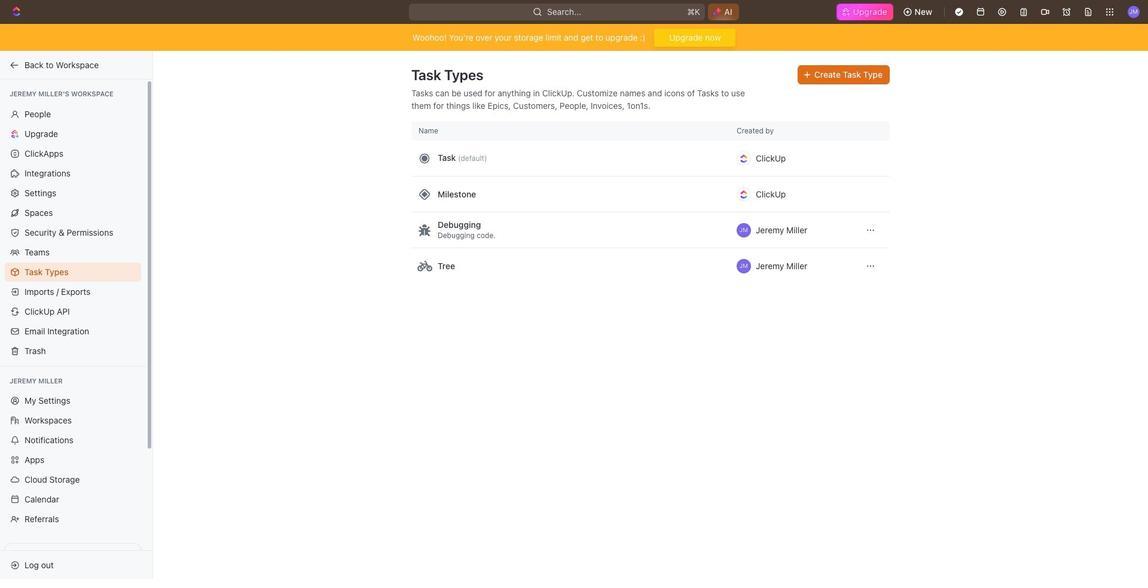 Task type: vqa. For each thing, say whether or not it's contained in the screenshot.
company
no



Task type: describe. For each thing, give the bounding box(es) containing it.
bug image
[[419, 224, 431, 236]]

bicycle image
[[417, 260, 432, 272]]



